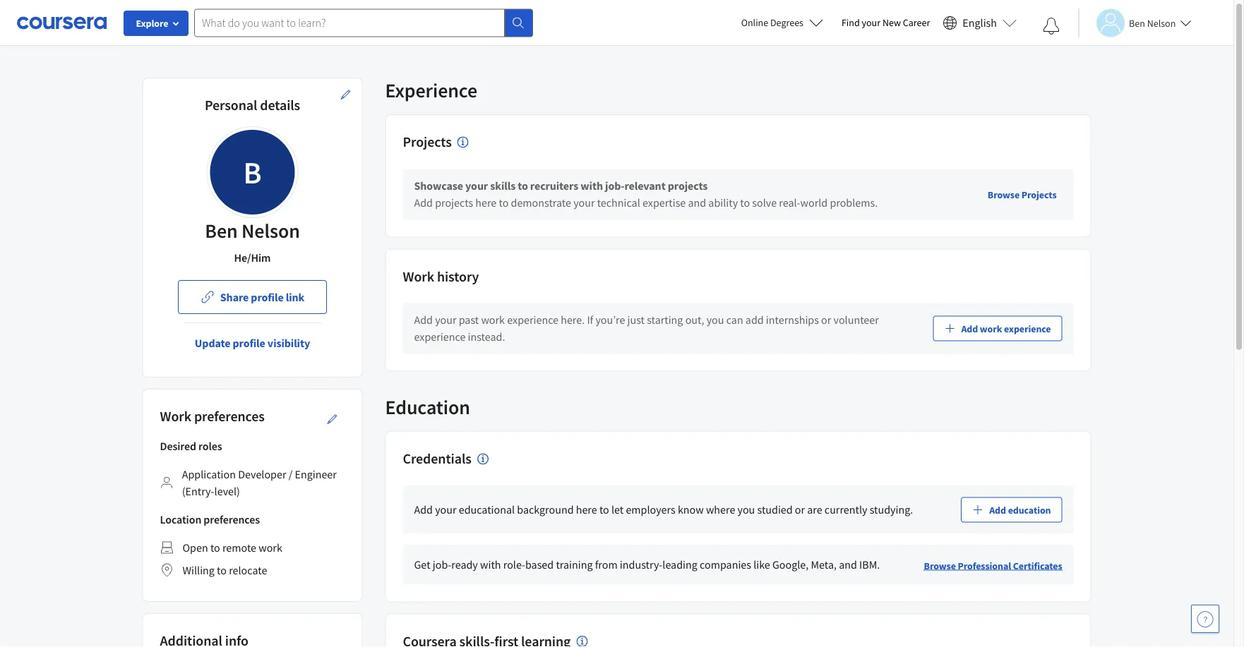 Task type: locate. For each thing, give the bounding box(es) containing it.
english
[[963, 16, 998, 30]]

based
[[526, 558, 554, 573]]

and left ability
[[689, 196, 707, 210]]

and
[[689, 196, 707, 210], [839, 558, 858, 573]]

update
[[195, 336, 231, 350]]

application developer / engineer (entry-level)
[[182, 468, 337, 499]]

information about credentials section image
[[477, 454, 489, 465]]

add education button
[[962, 498, 1063, 523]]

where
[[706, 503, 736, 518]]

browse
[[988, 188, 1020, 201], [925, 560, 957, 573]]

1 vertical spatial with
[[480, 558, 501, 573]]

or inside add your past work experience here. if you're just starting out, you can add internships or volunteer experience instead.
[[822, 314, 832, 328]]

find your new career link
[[835, 14, 938, 32]]

profile
[[251, 290, 284, 305], [233, 336, 265, 350]]

0 vertical spatial here
[[476, 196, 497, 210]]

0 horizontal spatial nelson
[[242, 219, 300, 243]]

with
[[581, 179, 603, 193], [480, 558, 501, 573]]

1 horizontal spatial work
[[481, 314, 505, 328]]

he/him
[[234, 251, 271, 265]]

or left are
[[795, 503, 806, 518]]

1 horizontal spatial work
[[403, 268, 435, 286]]

work
[[403, 268, 435, 286], [160, 408, 191, 426]]

you left can
[[707, 314, 725, 328]]

ben
[[1130, 17, 1146, 29], [205, 219, 238, 243]]

1 horizontal spatial ben
[[1130, 17, 1146, 29]]

1 vertical spatial here
[[576, 503, 598, 518]]

1 vertical spatial you
[[738, 503, 756, 518]]

link
[[286, 290, 305, 305]]

ben inside dropdown button
[[1130, 17, 1146, 29]]

1 vertical spatial browse
[[925, 560, 957, 573]]

browse professional certificates link
[[925, 560, 1063, 573]]

0 vertical spatial work
[[403, 268, 435, 286]]

0 vertical spatial you
[[707, 314, 725, 328]]

projects
[[403, 133, 452, 151], [1022, 188, 1057, 201]]

b
[[243, 153, 262, 192]]

0 vertical spatial projects
[[668, 179, 708, 193]]

0 vertical spatial edit image
[[340, 89, 352, 100]]

0 horizontal spatial ben nelson
[[205, 219, 300, 243]]

job- up technical at the top of the page
[[606, 179, 625, 193]]

1 horizontal spatial projects
[[668, 179, 708, 193]]

if
[[587, 314, 594, 328]]

1 horizontal spatial or
[[822, 314, 832, 328]]

0 horizontal spatial work
[[259, 541, 282, 555]]

0 horizontal spatial and
[[689, 196, 707, 210]]

0 horizontal spatial projects
[[435, 196, 473, 210]]

here down skills
[[476, 196, 497, 210]]

details
[[260, 96, 300, 114]]

0 horizontal spatial edit image
[[327, 414, 338, 425]]

location preferences
[[160, 513, 260, 527]]

1 horizontal spatial projects
[[1022, 188, 1057, 201]]

0 vertical spatial browse
[[988, 188, 1020, 201]]

add inside add your past work experience here. if you're just starting out, you can add internships or volunteer experience instead.
[[414, 314, 433, 328]]

and left ibm.
[[839, 558, 858, 573]]

nelson inside dropdown button
[[1148, 17, 1177, 29]]

add for past
[[414, 314, 433, 328]]

projects down "showcase"
[[435, 196, 473, 210]]

here inside showcase your skills to recruiters with job-relevant projects add projects here to demonstrate your technical expertise and ability to solve real-world problems.
[[476, 196, 497, 210]]

2 horizontal spatial work
[[981, 323, 1003, 335]]

1 horizontal spatial with
[[581, 179, 603, 193]]

1 vertical spatial projects
[[435, 196, 473, 210]]

0 vertical spatial ben
[[1130, 17, 1146, 29]]

work up desired
[[160, 408, 191, 426]]

preferences
[[194, 408, 265, 426], [204, 513, 260, 527]]

0 horizontal spatial here
[[476, 196, 497, 210]]

work
[[481, 314, 505, 328], [981, 323, 1003, 335], [259, 541, 282, 555]]

0 horizontal spatial ben
[[205, 219, 238, 243]]

1 horizontal spatial ben nelson
[[1130, 17, 1177, 29]]

1 horizontal spatial experience
[[507, 314, 559, 328]]

browse inside button
[[988, 188, 1020, 201]]

get
[[414, 558, 431, 573]]

skills
[[491, 179, 516, 193]]

experience
[[507, 314, 559, 328], [1005, 323, 1052, 335], [414, 330, 466, 345]]

and inside showcase your skills to recruiters with job-relevant projects add projects here to demonstrate your technical expertise and ability to solve real-world problems.
[[689, 196, 707, 210]]

online degrees button
[[730, 7, 835, 38]]

add education
[[990, 504, 1052, 517]]

add work experience
[[962, 323, 1052, 335]]

demonstrate
[[511, 196, 572, 210]]

1 vertical spatial ben nelson
[[205, 219, 300, 243]]

add for educational
[[414, 503, 433, 518]]

open
[[183, 541, 208, 555]]

update profile visibility button
[[184, 326, 322, 360]]

your for new
[[862, 16, 881, 29]]

job-
[[606, 179, 625, 193], [433, 558, 452, 573]]

None search field
[[194, 9, 533, 37]]

help center image
[[1198, 611, 1215, 628]]

your inside add your past work experience here. if you're just starting out, you can add internships or volunteer experience instead.
[[435, 314, 457, 328]]

0 vertical spatial preferences
[[194, 408, 265, 426]]

visibility
[[268, 336, 310, 350]]

0 vertical spatial and
[[689, 196, 707, 210]]

online degrees
[[742, 16, 804, 29]]

edit image up engineer
[[327, 414, 338, 425]]

preferences for work preferences
[[194, 408, 265, 426]]

your left 'educational' on the bottom of the page
[[435, 503, 457, 518]]

nelson
[[1148, 17, 1177, 29], [242, 219, 300, 243]]

job- right the get
[[433, 558, 452, 573]]

0 horizontal spatial you
[[707, 314, 725, 328]]

personal
[[205, 96, 257, 114]]

your left past
[[435, 314, 457, 328]]

your
[[862, 16, 881, 29], [466, 179, 488, 193], [574, 196, 595, 210], [435, 314, 457, 328], [435, 503, 457, 518]]

1 horizontal spatial and
[[839, 558, 858, 573]]

add
[[414, 196, 433, 210], [414, 314, 433, 328], [962, 323, 979, 335], [414, 503, 433, 518], [990, 504, 1007, 517]]

with inside showcase your skills to recruiters with job-relevant projects add projects here to demonstrate your technical expertise and ability to solve real-world problems.
[[581, 179, 603, 193]]

profile right "update"
[[233, 336, 265, 350]]

to left let
[[600, 503, 610, 518]]

edit image right details
[[340, 89, 352, 100]]

1 vertical spatial and
[[839, 558, 858, 573]]

world
[[801, 196, 828, 210]]

1 horizontal spatial you
[[738, 503, 756, 518]]

career
[[904, 16, 931, 29]]

with left role- at the left bottom
[[480, 558, 501, 573]]

you
[[707, 314, 725, 328], [738, 503, 756, 518]]

credentials
[[403, 450, 472, 468]]

0 vertical spatial profile
[[251, 290, 284, 305]]

profile for update
[[233, 336, 265, 350]]

industry-
[[620, 558, 663, 573]]

projects
[[668, 179, 708, 193], [435, 196, 473, 210]]

desired roles
[[160, 439, 222, 454]]

browse for browse professional certificates
[[925, 560, 957, 573]]

showcase your skills to recruiters with job-relevant projects add projects here to demonstrate your technical expertise and ability to solve real-world problems.
[[414, 179, 878, 210]]

find
[[842, 16, 860, 29]]

explore button
[[124, 11, 189, 36]]

projects up expertise
[[668, 179, 708, 193]]

work left 'history'
[[403, 268, 435, 286]]

personal details
[[205, 96, 300, 114]]

volunteer
[[834, 314, 879, 328]]

here left let
[[576, 503, 598, 518]]

willing to relocate
[[183, 564, 267, 578]]

preferences for location preferences
[[204, 513, 260, 527]]

1 vertical spatial job-
[[433, 558, 452, 573]]

your left skills
[[466, 179, 488, 193]]

1 vertical spatial ben
[[205, 219, 238, 243]]

0 vertical spatial or
[[822, 314, 832, 328]]

0 horizontal spatial job-
[[433, 558, 452, 573]]

english button
[[938, 0, 1023, 46]]

new
[[883, 16, 902, 29]]

work for work history
[[403, 268, 435, 286]]

job- inside showcase your skills to recruiters with job-relevant projects add projects here to demonstrate your technical expertise and ability to solve real-world problems.
[[606, 179, 625, 193]]

you right where
[[738, 503, 756, 518]]

preferences up the roles
[[194, 408, 265, 426]]

to right open
[[210, 541, 220, 555]]

0 horizontal spatial experience
[[414, 330, 466, 345]]

1 vertical spatial work
[[160, 408, 191, 426]]

0 horizontal spatial work
[[160, 408, 191, 426]]

0 vertical spatial ben nelson
[[1130, 17, 1177, 29]]

1 horizontal spatial browse
[[988, 188, 1020, 201]]

1 vertical spatial profile
[[233, 336, 265, 350]]

developer
[[238, 468, 286, 482]]

to right the willing
[[217, 564, 227, 578]]

0 vertical spatial job-
[[606, 179, 625, 193]]

your right find
[[862, 16, 881, 29]]

open to remote work
[[183, 541, 282, 555]]

your inside find your new career link
[[862, 16, 881, 29]]

0 vertical spatial with
[[581, 179, 603, 193]]

with up technical at the top of the page
[[581, 179, 603, 193]]

just
[[628, 314, 645, 328]]

0 horizontal spatial browse
[[925, 560, 957, 573]]

like
[[754, 558, 771, 573]]

education
[[1009, 504, 1052, 517]]

preferences up open to remote work
[[204, 513, 260, 527]]

desired
[[160, 439, 196, 454]]

studied
[[758, 503, 793, 518]]

1 horizontal spatial job-
[[606, 179, 625, 193]]

employers
[[626, 503, 676, 518]]

0 vertical spatial projects
[[403, 133, 452, 151]]

edit image
[[340, 89, 352, 100], [327, 414, 338, 425]]

1 vertical spatial preferences
[[204, 513, 260, 527]]

0 horizontal spatial or
[[795, 503, 806, 518]]

here
[[476, 196, 497, 210], [576, 503, 598, 518]]

your for skills
[[466, 179, 488, 193]]

profile left link
[[251, 290, 284, 305]]

1 horizontal spatial edit image
[[340, 89, 352, 100]]

0 vertical spatial nelson
[[1148, 17, 1177, 29]]

1 vertical spatial projects
[[1022, 188, 1057, 201]]

share profile link button
[[178, 281, 327, 314]]

1 horizontal spatial nelson
[[1148, 17, 1177, 29]]

browse professional certificates
[[925, 560, 1063, 573]]

to
[[518, 179, 528, 193], [499, 196, 509, 210], [741, 196, 750, 210], [600, 503, 610, 518], [210, 541, 220, 555], [217, 564, 227, 578]]

or left volunteer
[[822, 314, 832, 328]]

2 horizontal spatial experience
[[1005, 323, 1052, 335]]

work inside add your past work experience here. if you're just starting out, you can add internships or volunteer experience instead.
[[481, 314, 505, 328]]

certificates
[[1014, 560, 1063, 573]]



Task type: describe. For each thing, give the bounding box(es) containing it.
educational
[[459, 503, 515, 518]]

recruiters
[[531, 179, 579, 193]]

level)
[[214, 485, 240, 499]]

explore
[[136, 17, 169, 30]]

experience
[[385, 78, 478, 103]]

from
[[595, 558, 618, 573]]

can
[[727, 314, 744, 328]]

(entry-
[[182, 485, 214, 499]]

your for past
[[435, 314, 457, 328]]

add your past work experience here. if you're just starting out, you can add internships or volunteer experience instead.
[[414, 314, 879, 345]]

here.
[[561, 314, 585, 328]]

add work experience button
[[934, 316, 1063, 342]]

internships
[[767, 314, 820, 328]]

profile for share
[[251, 290, 284, 305]]

instead.
[[468, 330, 505, 345]]

information about the projects section image
[[458, 137, 469, 148]]

work for open to remote work
[[259, 541, 282, 555]]

training
[[556, 558, 593, 573]]

browse projects button
[[983, 182, 1063, 208]]

update profile visibility
[[195, 336, 310, 350]]

ben nelson button
[[1079, 9, 1192, 37]]

to right skills
[[518, 179, 528, 193]]

b button
[[207, 126, 299, 218]]

know
[[678, 503, 704, 518]]

remote
[[223, 541, 257, 555]]

to left solve
[[741, 196, 750, 210]]

1 horizontal spatial here
[[576, 503, 598, 518]]

engineer
[[295, 468, 337, 482]]

add your educational background here to let employers know where you studied or are currently studying.
[[414, 503, 914, 518]]

add
[[746, 314, 764, 328]]

technical
[[598, 196, 641, 210]]

your for educational
[[435, 503, 457, 518]]

browse projects
[[988, 188, 1057, 201]]

relevant
[[625, 179, 666, 193]]

real-
[[780, 196, 801, 210]]

past
[[459, 314, 479, 328]]

browse for browse projects
[[988, 188, 1020, 201]]

history
[[437, 268, 479, 286]]

/
[[289, 468, 293, 482]]

get job-ready with role-based training from industry-leading companies like google, meta, and ibm.
[[414, 558, 881, 573]]

your down the recruiters
[[574, 196, 595, 210]]

online
[[742, 16, 769, 29]]

expertise
[[643, 196, 686, 210]]

location
[[160, 513, 202, 527]]

find your new career
[[842, 16, 931, 29]]

degrees
[[771, 16, 804, 29]]

information about skills development section image
[[577, 637, 588, 648]]

you inside add your past work experience here. if you're just starting out, you can add internships or volunteer experience instead.
[[707, 314, 725, 328]]

work history
[[403, 268, 479, 286]]

share
[[220, 290, 249, 305]]

leading
[[663, 558, 698, 573]]

education
[[385, 395, 470, 420]]

problems.
[[830, 196, 878, 210]]

starting
[[647, 314, 684, 328]]

1 vertical spatial edit image
[[327, 414, 338, 425]]

add for experience
[[962, 323, 979, 335]]

What do you want to learn? text field
[[194, 9, 505, 37]]

ben nelson inside dropdown button
[[1130, 17, 1177, 29]]

let
[[612, 503, 624, 518]]

coursera image
[[17, 11, 107, 34]]

solve
[[753, 196, 777, 210]]

role-
[[504, 558, 526, 573]]

are
[[808, 503, 823, 518]]

companies
[[700, 558, 752, 573]]

showcase
[[414, 179, 463, 193]]

google,
[[773, 558, 809, 573]]

ibm.
[[860, 558, 881, 573]]

application
[[182, 468, 236, 482]]

1 vertical spatial or
[[795, 503, 806, 518]]

projects inside button
[[1022, 188, 1057, 201]]

work inside button
[[981, 323, 1003, 335]]

work preferences
[[160, 408, 265, 426]]

to down skills
[[499, 196, 509, 210]]

experience inside button
[[1005, 323, 1052, 335]]

1 vertical spatial nelson
[[242, 219, 300, 243]]

background
[[517, 503, 574, 518]]

relocate
[[229, 564, 267, 578]]

studying.
[[870, 503, 914, 518]]

roles
[[199, 439, 222, 454]]

professional
[[958, 560, 1012, 573]]

show notifications image
[[1044, 18, 1061, 35]]

add inside showcase your skills to recruiters with job-relevant projects add projects here to demonstrate your technical expertise and ability to solve real-world problems.
[[414, 196, 433, 210]]

currently
[[825, 503, 868, 518]]

0 horizontal spatial projects
[[403, 133, 452, 151]]

ready
[[452, 558, 478, 573]]

willing
[[183, 564, 215, 578]]

you're
[[596, 314, 626, 328]]

share profile link
[[220, 290, 305, 305]]

work for work preferences
[[160, 408, 191, 426]]

meta,
[[811, 558, 837, 573]]

0 horizontal spatial with
[[480, 558, 501, 573]]

work for add your past work experience here. if you're just starting out, you can add internships or volunteer experience instead.
[[481, 314, 505, 328]]



Task type: vqa. For each thing, say whether or not it's contained in the screenshot.
11,304
no



